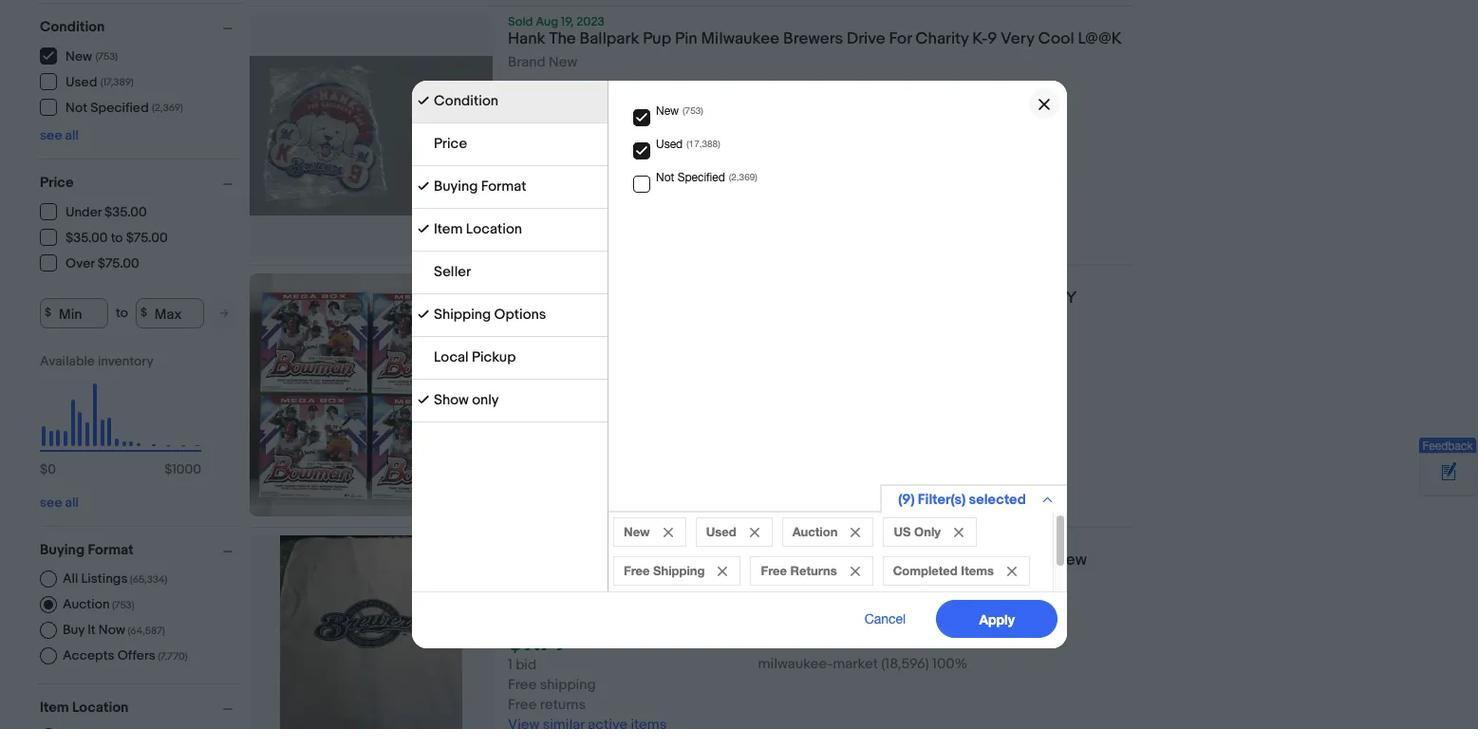 Task type: describe. For each thing, give the bounding box(es) containing it.
shipping options
[[433, 306, 546, 324]]

price inside tab list
[[433, 135, 467, 153]]

under $35.00 link
[[40, 203, 148, 220]]

new up used (17,389) at the top left of page
[[66, 48, 92, 65]]

hank the ballpark pup pin milwaukee brewers drive for charity k-9 very cool l@@k image
[[250, 56, 493, 215]]

(2,369) inside dialog
[[728, 171, 757, 182]]

completed items
[[893, 563, 994, 578]]

(65,334)
[[130, 573, 167, 585]]

condition for condition dropdown button
[[40, 18, 105, 36]]

plus for $13.99
[[845, 90, 872, 108]]

1 bid for $9.79
[[508, 656, 537, 674]]

sold  aug 19, 2023 hank the ballpark pup pin milwaukee brewers drive for charity k-9 very cool l@@k brand new
[[508, 14, 1122, 71]]

1 vertical spatial shipping
[[653, 563, 704, 578]]

new inside the sold  aug 19, 2023 hank the ballpark pup pin milwaukee brewers drive for charity k-9 very cool l@@k brand new
[[549, 53, 577, 71]]

$ 0
[[40, 461, 56, 477]]

options
[[494, 306, 546, 324]]

remove filter - buying format - auction image
[[851, 528, 860, 537]]

all for price
[[65, 494, 79, 510]]

of
[[539, 289, 560, 308]]

mega
[[911, 289, 953, 308]]

item location button
[[40, 698, 241, 716]]

brewers inside the sold  aug 19, 2023 hank the ballpark pup pin milwaukee brewers drive for charity k-9 very cool l@@k brand new
[[783, 29, 843, 48]]

condition button
[[40, 18, 241, 36]]

it
[[88, 621, 96, 638]]

cards
[[862, 289, 907, 308]]

bowman
[[670, 289, 733, 308]]

price button
[[40, 173, 241, 191]]

buying format button
[[40, 541, 241, 559]]

like inside "view similar active items sell one like this"
[[563, 474, 586, 492]]

see for price
[[40, 494, 62, 510]]

filter applied image for show only
[[417, 394, 429, 405]]

sealed
[[508, 309, 566, 328]]

brand inside milwaukee brewers promo sga blanket big huge 39" x 56" baseball brand new l@@k !
[[1008, 551, 1051, 570]]

one inside free returns view similar active items sell one like this
[[535, 195, 560, 213]]

0 horizontal spatial new (753)
[[66, 48, 118, 65]]

1 bid for $13.99
[[508, 115, 537, 133]]

k-
[[972, 29, 988, 48]]

accepts
[[63, 647, 114, 663]]

milwaukee inside the sold  aug 19, 2023 hank the ballpark pup pin milwaukee brewers drive for charity k-9 very cool l@@k brand new
[[701, 29, 780, 48]]

seller
[[433, 263, 471, 281]]

100%
[[932, 655, 968, 673]]

remove filter - shipping options - free shipping image
[[718, 567, 727, 576]]

l@@k inside milwaukee brewers promo sga blanket big huge 39" x 56" baseball brand new l@@k !
[[508, 571, 552, 590]]

see all for price
[[40, 494, 79, 510]]

market
[[833, 655, 878, 673]]

over $75.00 link
[[40, 254, 140, 272]]

now
[[99, 621, 125, 638]]

active inside "view similar active items sell one like this"
[[588, 454, 628, 472]]

boxes
[[957, 289, 1002, 308]]

like inside free returns view similar active items sell one like this
[[563, 195, 586, 213]]

milwaukee brewers promo sga blanket big huge 39" x 56" baseball brand new l@@k !
[[508, 551, 1087, 590]]

returns
[[790, 563, 837, 578]]

lot
[[508, 289, 535, 308]]

top for $13.99
[[776, 90, 800, 108]]

free shipping
[[508, 414, 596, 432]]

buy
[[63, 621, 85, 638]]

available
[[40, 353, 95, 369]]

(17,389)
[[100, 76, 134, 88]]

very
[[1001, 29, 1034, 48]]

cancel button
[[843, 600, 927, 638]]

us only
[[893, 524, 940, 539]]

 (65,334) Items text field
[[128, 573, 167, 585]]

view inside "view similar active items sell one like this"
[[508, 454, 540, 472]]

condition tab
[[412, 81, 607, 123]]

1 view similar active items link from the top
[[508, 175, 667, 193]]

0 vertical spatial not specified (2,369)
[[66, 100, 183, 116]]

buying for buying format dropdown button on the bottom left
[[40, 541, 85, 559]]

(18,596)
[[881, 655, 929, 673]]

the
[[549, 29, 576, 48]]

over
[[66, 255, 95, 272]]

(four)
[[577, 289, 629, 308]]

1 sell one like this link from the top
[[508, 195, 612, 213]]

$ 1000
[[164, 461, 201, 477]]

all listings (65,334)
[[63, 570, 167, 586]]

used for used (17,388)
[[656, 138, 682, 151]]

selected
[[968, 491, 1026, 509]]

pup
[[643, 29, 671, 48]]

top rated plus for $13.99
[[776, 90, 872, 108]]

ballpark
[[580, 29, 639, 48]]

filter applied image for item location
[[417, 223, 429, 235]]

rated for $13.99
[[803, 90, 842, 108]]

sold
[[508, 14, 533, 29]]

drive
[[847, 29, 885, 48]]

buy it now (64,587)
[[63, 621, 165, 638]]

1 vertical spatial price
[[40, 173, 74, 191]]

filter(s)
[[917, 491, 965, 509]]

auction (753)
[[63, 596, 134, 612]]

promo
[[654, 551, 702, 570]]

milwaukee brewers promo sga blanket big huge 39" x 56" baseball brand new l@@k ! image
[[280, 536, 462, 729]]

(9) filter(s) selected
[[898, 491, 1026, 509]]

(9) filter(s) selected button
[[880, 484, 1067, 514]]

blanket
[[743, 551, 798, 570]]

returns inside milwaukee-market (18,596) 100% free shipping free returns
[[540, 696, 586, 714]]

item location for item location dropdown button
[[40, 698, 129, 716]]

4
[[564, 289, 574, 308]]

milwaukee brewers promo sga blanket big huge 39" x 56" baseball brand new l@@k ! link
[[508, 551, 1134, 595]]

items inside "view similar active items sell one like this"
[[631, 454, 667, 472]]

sell inside "view similar active items sell one like this"
[[508, 474, 532, 492]]

milwaukee-
[[758, 655, 833, 673]]

remove filter - condition - new image
[[663, 528, 672, 537]]

show only
[[433, 391, 499, 409]]

apply button
[[936, 600, 1057, 638]]

2023
[[576, 14, 605, 29]]

bid for $9.79
[[516, 656, 537, 674]]

used for used
[[706, 524, 736, 539]]

factory
[[1006, 289, 1077, 308]]

 (64,587) Items text field
[[125, 624, 165, 637]]

cool
[[1038, 29, 1074, 48]]

active inside free returns view similar active items sell one like this
[[588, 175, 628, 193]]

lot of 4 (four) 2021 bowman baseball trading cards mega boxes factory sealed brand new
[[508, 289, 1077, 350]]

all for condition
[[65, 127, 79, 143]]

view inside free returns view similar active items sell one like this
[[508, 175, 540, 193]]

inventory
[[98, 353, 154, 369]]

item for item location tab
[[433, 220, 462, 238]]

see for condition
[[40, 127, 62, 143]]

free shipping
[[623, 563, 704, 578]]

graph of available inventory between $0 and $1000+ image
[[40, 353, 201, 487]]

$75.00 inside over $75.00 link
[[97, 255, 139, 272]]

$13.99
[[508, 88, 580, 117]]

pickup
[[471, 348, 515, 366]]

buying format for buying format tab
[[433, 178, 526, 196]]

0 horizontal spatial not
[[66, 100, 87, 116]]

2 sell one like this link from the top
[[508, 474, 612, 492]]

l@@k inside the sold  aug 19, 2023 hank the ballpark pup pin milwaukee brewers drive for charity k-9 very cool l@@k brand new
[[1078, 29, 1122, 48]]

shipping inside tab
[[433, 306, 491, 324]]

hank
[[508, 29, 545, 48]]

free for free shipping
[[623, 563, 649, 578]]

$35.00 to $75.00 link
[[40, 228, 169, 246]]

auction for auction
[[792, 524, 837, 539]]

hank the ballpark pup pin milwaukee brewers drive for charity k-9 very cool l@@k heading
[[508, 29, 1122, 48]]

(753) inside dialog
[[682, 104, 703, 116]]

see all button for condition
[[40, 127, 79, 143]]

$79.99
[[508, 367, 582, 396]]

for
[[889, 29, 912, 48]]

not inside dialog
[[656, 171, 674, 184]]

milwaukee brewers promo sga blanket big huge 39" x 56" baseball brand new l@@k ! heading
[[508, 551, 1087, 590]]

1 vertical spatial new (753)
[[656, 104, 703, 118]]

top rated plus for $9.79
[[776, 632, 872, 650]]

39"
[[873, 551, 897, 570]]

9
[[988, 29, 997, 48]]

1 for $9.79
[[508, 656, 513, 674]]

 (7,770) Items text field
[[155, 650, 188, 662]]

1 vertical spatial to
[[116, 305, 128, 321]]

0 vertical spatial specified
[[90, 100, 149, 116]]

remove filter - show only - free returns image
[[850, 567, 859, 576]]

top for $9.79
[[776, 632, 800, 650]]

2 view similar active items link from the top
[[508, 454, 667, 472]]

0
[[48, 461, 56, 477]]

only
[[914, 524, 940, 539]]

new up used (17,388)
[[656, 104, 679, 118]]

filter applied image for condition
[[417, 95, 429, 106]]

specified inside dialog
[[677, 171, 725, 184]]



Task type: vqa. For each thing, say whether or not it's contained in the screenshot.
"Match"
no



Task type: locate. For each thing, give the bounding box(es) containing it.
view similar active items link up item location tab
[[508, 175, 667, 193]]

0 horizontal spatial format
[[88, 541, 134, 559]]

item
[[433, 220, 462, 238], [40, 698, 69, 716]]

0 vertical spatial location
[[466, 220, 522, 238]]

1 view from the top
[[508, 175, 540, 193]]

plus for $9.79
[[845, 632, 872, 650]]

filter applied image
[[417, 180, 429, 192]]

0 vertical spatial used
[[66, 74, 97, 90]]

specified
[[90, 100, 149, 116], [677, 171, 725, 184]]

2 1 bid from the top
[[508, 656, 537, 674]]

0 vertical spatial $35.00
[[105, 204, 147, 220]]

0 vertical spatial bid
[[516, 115, 537, 133]]

1 vertical spatial see
[[40, 494, 62, 510]]

condition left $13.99
[[433, 92, 498, 110]]

sell one like this link up 4
[[508, 195, 612, 213]]

0 vertical spatial (2,369)
[[152, 102, 183, 114]]

 (753) Items text field
[[110, 599, 134, 611]]

not
[[66, 100, 87, 116], [656, 171, 674, 184]]

free for free returns
[[760, 563, 787, 578]]

1 see from the top
[[40, 127, 62, 143]]

0 horizontal spatial not specified (2,369)
[[66, 100, 183, 116]]

1 horizontal spatial auction
[[792, 524, 837, 539]]

x
[[901, 551, 909, 570]]

view similar active items link down free shipping
[[508, 454, 667, 472]]

2 view from the top
[[508, 454, 540, 472]]

4 filter applied image from the top
[[417, 394, 429, 405]]

see all down '0'
[[40, 494, 79, 510]]

1 horizontal spatial brewers
[[783, 29, 843, 48]]

0 vertical spatial brand
[[508, 53, 546, 71]]

1 vertical spatial this
[[589, 474, 612, 492]]

0 vertical spatial not
[[66, 100, 87, 116]]

2 shipping from the top
[[540, 676, 596, 694]]

1 this from the top
[[589, 195, 612, 213]]

buying inside buying format tab
[[433, 178, 477, 196]]

all
[[63, 570, 78, 586]]

1 active from the top
[[588, 175, 628, 193]]

see all button down used (17,389) at the top left of page
[[40, 127, 79, 143]]

us
[[893, 524, 910, 539]]

$35.00 up $35.00 to $75.00
[[105, 204, 147, 220]]

buying format up all
[[40, 541, 134, 559]]

2 vertical spatial used
[[706, 524, 736, 539]]

buying format
[[433, 178, 526, 196], [40, 541, 134, 559]]

0 vertical spatial plus
[[845, 90, 872, 108]]

plus up market
[[845, 632, 872, 650]]

new (753) up used (17,389) at the top left of page
[[66, 48, 118, 65]]

$75.00
[[126, 230, 168, 246], [97, 255, 139, 272]]

local pickup
[[433, 348, 515, 366]]

dialog containing condition
[[0, 0, 1478, 729]]

baseball inside milwaukee brewers promo sga blanket big huge 39" x 56" baseball brand new l@@k !
[[941, 551, 1004, 570]]

specified down (17,388)
[[677, 171, 725, 184]]

baseball down remove filter - item location - us only image
[[941, 551, 1004, 570]]

shipping options tab
[[412, 294, 607, 337]]

top rated plus down the sold  aug 19, 2023 hank the ballpark pup pin milwaukee brewers drive for charity k-9 very cool l@@k brand new
[[776, 90, 872, 108]]

item location inside tab
[[433, 220, 522, 238]]

new inside the lot of 4 (four) 2021 bowman baseball trading cards mega boxes factory sealed brand new
[[549, 332, 577, 350]]

1 horizontal spatial not
[[656, 171, 674, 184]]

see up under $35.00 link
[[40, 127, 62, 143]]

1 vertical spatial active
[[588, 454, 628, 472]]

one down free shipping
[[535, 474, 560, 492]]

0 vertical spatial rated
[[803, 90, 842, 108]]

shipping inside milwaukee-market (18,596) 100% free shipping free returns
[[540, 676, 596, 694]]

one up of
[[535, 195, 560, 213]]

1 vertical spatial see all
[[40, 494, 79, 510]]

see
[[40, 127, 62, 143], [40, 494, 62, 510]]

2 1 from the top
[[508, 656, 513, 674]]

items down used (17,388)
[[631, 175, 667, 193]]

$35.00 up over $75.00 link
[[66, 230, 108, 246]]

condition for condition tab
[[433, 92, 498, 110]]

1 top rated plus from the top
[[776, 90, 872, 108]]

format inside tab
[[481, 178, 526, 196]]

1 horizontal spatial used
[[656, 138, 682, 151]]

top up 'milwaukee-'
[[776, 632, 800, 650]]

condition inside tab
[[433, 92, 498, 110]]

0 vertical spatial (753)
[[95, 50, 118, 63]]

1 items from the top
[[631, 175, 667, 193]]

returns inside free returns view similar active items sell one like this
[[540, 155, 586, 173]]

format
[[481, 178, 526, 196], [88, 541, 134, 559]]

1 for $13.99
[[508, 115, 513, 133]]

1000
[[172, 461, 201, 477]]

price down condition tab
[[433, 135, 467, 153]]

$75.00 down under $35.00
[[126, 230, 168, 246]]

1 vertical spatial $75.00
[[97, 255, 139, 272]]

similar
[[543, 175, 585, 193], [543, 454, 585, 472]]

1 vertical spatial milwaukee
[[508, 551, 586, 570]]

0 vertical spatial baseball
[[737, 289, 800, 308]]

1 horizontal spatial (2,369)
[[728, 171, 757, 182]]

not specified (2,369)
[[66, 100, 183, 116], [656, 171, 757, 184]]

item for item location dropdown button
[[40, 698, 69, 716]]

2 similar from the top
[[543, 454, 585, 472]]

0 vertical spatial this
[[589, 195, 612, 213]]

2 vertical spatial brand
[[1008, 551, 1051, 570]]

1 see all from the top
[[40, 127, 79, 143]]

1 vertical spatial top
[[776, 632, 800, 650]]

1 vertical spatial brewers
[[590, 551, 650, 570]]

1 bid from the top
[[516, 115, 537, 133]]

1 shipping from the top
[[540, 414, 596, 432]]

item location tab
[[412, 209, 607, 252]]

similar inside free returns view similar active items sell one like this
[[543, 175, 585, 193]]

0 horizontal spatial price
[[40, 173, 74, 191]]

new
[[66, 48, 92, 65], [549, 53, 577, 71], [656, 104, 679, 118], [549, 332, 577, 350], [623, 524, 650, 539], [1054, 551, 1087, 570]]

1 vertical spatial bid
[[516, 656, 537, 674]]

similar inside "view similar active items sell one like this"
[[543, 454, 585, 472]]

new down the
[[549, 53, 577, 71]]

1 all from the top
[[65, 127, 79, 143]]

location for item location dropdown button
[[72, 698, 129, 716]]

2 active from the top
[[588, 454, 628, 472]]

0 vertical spatial l@@k
[[1078, 29, 1122, 48]]

new left remove filter - condition - new icon at left
[[623, 524, 650, 539]]

top
[[776, 90, 800, 108], [776, 632, 800, 650]]

not down used (17,388)
[[656, 171, 674, 184]]

available inventory
[[40, 353, 154, 369]]

item inside tab
[[433, 220, 462, 238]]

1 vertical spatial location
[[72, 698, 129, 716]]

milwaukee-market (18,596) 100% free shipping free returns
[[508, 655, 968, 714]]

0 vertical spatial brewers
[[783, 29, 843, 48]]

filter applied image down filter applied icon
[[417, 223, 429, 235]]

returns
[[540, 155, 586, 173], [540, 696, 586, 714]]

to left maximum value in $ text box
[[116, 305, 128, 321]]

this
[[589, 195, 612, 213], [589, 474, 612, 492]]

0 vertical spatial 1 bid
[[508, 115, 537, 133]]

rated down the sold  aug 19, 2023 hank the ballpark pup pin milwaukee brewers drive for charity k-9 very cool l@@k brand new
[[803, 90, 842, 108]]

1 vertical spatial buying
[[40, 541, 85, 559]]

milwaukee
[[701, 29, 780, 48], [508, 551, 586, 570]]

brewers left promo
[[590, 551, 650, 570]]

see all for condition
[[40, 127, 79, 143]]

1 vertical spatial items
[[631, 454, 667, 472]]

0 vertical spatial view
[[508, 175, 540, 193]]

0 horizontal spatial baseball
[[737, 289, 800, 308]]

!
[[556, 571, 561, 590]]

l@@k left '!'
[[508, 571, 552, 590]]

$9.79
[[508, 629, 569, 658]]

remove filter - show only - completed items image
[[1007, 567, 1016, 576]]

0 vertical spatial 1
[[508, 115, 513, 133]]

specified down (17,389)
[[90, 100, 149, 116]]

items inside free returns view similar active items sell one like this
[[631, 175, 667, 193]]

1 1 bid from the top
[[508, 115, 537, 133]]

0 vertical spatial shipping
[[540, 414, 596, 432]]

1 rated from the top
[[803, 90, 842, 108]]

1 vertical spatial specified
[[677, 171, 725, 184]]

see all down used (17,389) at the top left of page
[[40, 127, 79, 143]]

1 vertical spatial 1
[[508, 656, 513, 674]]

top down the sold  aug 19, 2023 hank the ballpark pup pin milwaukee brewers drive for charity k-9 very cool l@@k brand new
[[776, 90, 800, 108]]

1 horizontal spatial item location
[[433, 220, 522, 238]]

item up seller
[[433, 220, 462, 238]]

1 see all button from the top
[[40, 127, 79, 143]]

auction up it
[[63, 596, 110, 612]]

0 vertical spatial see
[[40, 127, 62, 143]]

similar down free shipping
[[543, 454, 585, 472]]

filter applied image left show
[[417, 394, 429, 405]]

1 filter applied image from the top
[[417, 95, 429, 106]]

under
[[66, 204, 102, 220]]

Maximum Value in $ text field
[[136, 298, 204, 328]]

1 one from the top
[[535, 195, 560, 213]]

format for buying format tab
[[481, 178, 526, 196]]

0 horizontal spatial (2,369)
[[152, 102, 183, 114]]

brand down hank
[[508, 53, 546, 71]]

similar up item location tab
[[543, 175, 585, 193]]

bid for $13.99
[[516, 115, 537, 133]]

0 vertical spatial all
[[65, 127, 79, 143]]

rated
[[803, 90, 842, 108], [803, 632, 842, 650]]

2 rated from the top
[[803, 632, 842, 650]]

1 plus from the top
[[845, 90, 872, 108]]

this inside free returns view similar active items sell one like this
[[589, 195, 612, 213]]

dialog
[[0, 0, 1478, 729]]

lot of 4 (four) 2021 bowman baseball trading cards mega boxes factory sealed link
[[508, 289, 1134, 333]]

aug
[[536, 14, 558, 29]]

(753) up buy it now (64,587)
[[112, 599, 134, 611]]

1 horizontal spatial shipping
[[653, 563, 704, 578]]

filter applied image inside show only tab
[[417, 394, 429, 405]]

sell one like this link
[[508, 195, 612, 213], [508, 474, 612, 492]]

brand right items in the bottom of the page
[[1008, 551, 1051, 570]]

not specified (2,369) inside dialog
[[656, 171, 757, 184]]

new (753) up used (17,388)
[[656, 104, 703, 118]]

item down accepts
[[40, 698, 69, 716]]

view up item location tab
[[508, 175, 540, 193]]

brewers left drive
[[783, 29, 843, 48]]

0 horizontal spatial buying format
[[40, 541, 134, 559]]

filter applied image inside item location tab
[[417, 223, 429, 235]]

milwaukee up '!'
[[508, 551, 586, 570]]

1 bid
[[508, 115, 537, 133], [508, 656, 537, 674]]

(753) up used (17,389) at the top left of page
[[95, 50, 118, 63]]

free for free shipping
[[508, 414, 537, 432]]

cancel
[[864, 611, 905, 627]]

2 items from the top
[[631, 454, 667, 472]]

filter applied image up filter applied icon
[[417, 95, 429, 106]]

(753) up used (17,388)
[[682, 104, 703, 116]]

see down '0'
[[40, 494, 62, 510]]

2 filter applied image from the top
[[417, 223, 429, 235]]

$75.00 down $35.00 to $75.00
[[97, 255, 139, 272]]

huge
[[829, 551, 869, 570]]

0 vertical spatial milwaukee
[[701, 29, 780, 48]]

2 see from the top
[[40, 494, 62, 510]]

show only tab
[[412, 380, 607, 422]]

(753)
[[95, 50, 118, 63], [682, 104, 703, 116], [112, 599, 134, 611]]

baseball left the trading
[[737, 289, 800, 308]]

used (17,389)
[[66, 74, 134, 90]]

location down accepts
[[72, 698, 129, 716]]

returns down $13.99
[[540, 155, 586, 173]]

items up remove filter - condition - new icon at left
[[631, 454, 667, 472]]

(9)
[[898, 491, 914, 509]]

free for free returns view similar active items sell one like this
[[508, 155, 537, 173]]

1 vertical spatial format
[[88, 541, 134, 559]]

top rated plus up 'milwaukee-'
[[776, 632, 872, 650]]

item location
[[433, 220, 522, 238], [40, 698, 129, 716]]

1 vertical spatial baseball
[[941, 551, 1004, 570]]

1 vertical spatial brand
[[508, 332, 546, 350]]

view down free shipping
[[508, 454, 540, 472]]

19,
[[561, 14, 574, 29]]

1 vertical spatial condition
[[433, 92, 498, 110]]

baseball inside the lot of 4 (four) 2021 bowman baseball trading cards mega boxes factory sealed brand new
[[737, 289, 800, 308]]

used left (17,389)
[[66, 74, 97, 90]]

0 vertical spatial sell
[[508, 195, 532, 213]]

0 horizontal spatial milwaukee
[[508, 551, 586, 570]]

2 this from the top
[[589, 474, 612, 492]]

format up all listings (65,334)
[[88, 541, 134, 559]]

new right remove filter - show only - completed items icon
[[1054, 551, 1087, 570]]

$75.00 inside $35.00 to $75.00 link
[[126, 230, 168, 246]]

sell one like this link down free shipping
[[508, 474, 612, 492]]

1 horizontal spatial not specified (2,369)
[[656, 171, 757, 184]]

filter applied image
[[417, 95, 429, 106], [417, 223, 429, 235], [417, 309, 429, 320], [417, 394, 429, 405]]

0 horizontal spatial shipping
[[433, 306, 491, 324]]

1 vertical spatial view similar active items link
[[508, 454, 667, 472]]

brand inside the sold  aug 19, 2023 hank the ballpark pup pin milwaukee brewers drive for charity k-9 very cool l@@k brand new
[[508, 53, 546, 71]]

brand inside the lot of 4 (four) 2021 bowman baseball trading cards mega boxes factory sealed brand new
[[508, 332, 546, 350]]

2 top from the top
[[776, 632, 800, 650]]

remove filter - item location - us only image
[[954, 528, 963, 537]]

l@@k right cool at the top of page
[[1078, 29, 1122, 48]]

one inside "view similar active items sell one like this"
[[535, 474, 560, 492]]

rated for $9.79
[[803, 632, 842, 650]]

1 returns from the top
[[540, 155, 586, 173]]

2 top rated plus from the top
[[776, 632, 872, 650]]

lot of 4 (four) 2021 bowman baseball trading cards mega boxes factory sealed heading
[[508, 289, 1077, 328]]

1 vertical spatial returns
[[540, 696, 586, 714]]

item location up seller
[[433, 220, 522, 238]]

sell down free shipping
[[508, 474, 532, 492]]

shipping down remove filter - condition - new icon at left
[[653, 563, 704, 578]]

new inside milwaukee brewers promo sga blanket big huge 39" x 56" baseball brand new l@@k !
[[1054, 551, 1087, 570]]

1 vertical spatial top rated plus
[[776, 632, 872, 650]]

feedback
[[1423, 439, 1473, 453]]

filter applied image for shipping options
[[417, 309, 429, 320]]

used for used (17,389)
[[66, 74, 97, 90]]

Minimum Value in $ text field
[[40, 298, 108, 328]]

this up the (four)
[[589, 195, 612, 213]]

like down free shipping
[[563, 474, 586, 492]]

$
[[45, 306, 51, 320], [140, 306, 147, 320], [40, 461, 48, 477], [164, 461, 172, 477]]

1 vertical spatial not
[[656, 171, 674, 184]]

2 sell from the top
[[508, 474, 532, 492]]

items
[[961, 563, 994, 578]]

shipping down seller
[[433, 306, 491, 324]]

used up sga
[[706, 524, 736, 539]]

2 vertical spatial (753)
[[112, 599, 134, 611]]

like
[[563, 195, 586, 213], [563, 474, 586, 492]]

trading
[[803, 289, 859, 308]]

offers
[[117, 647, 155, 663]]

completed
[[893, 563, 957, 578]]

1 similar from the top
[[543, 175, 585, 193]]

free returns
[[760, 563, 837, 578]]

all down used (17,389) at the top left of page
[[65, 127, 79, 143]]

1 vertical spatial view
[[508, 454, 540, 472]]

price up under
[[40, 173, 74, 191]]

used left (17,388)
[[656, 138, 682, 151]]

local
[[433, 348, 468, 366]]

$35.00 to $75.00
[[66, 230, 168, 246]]

0 horizontal spatial brewers
[[590, 551, 650, 570]]

see all button down '0'
[[40, 494, 79, 510]]

2 see all from the top
[[40, 494, 79, 510]]

baseball
[[737, 289, 800, 308], [941, 551, 1004, 570]]

(2,369)
[[152, 102, 183, 114], [728, 171, 757, 182]]

3 filter applied image from the top
[[417, 309, 429, 320]]

2 all from the top
[[65, 494, 79, 510]]

l@@k
[[1078, 29, 1122, 48], [508, 571, 552, 590]]

buying format tab
[[412, 166, 607, 209]]

0 vertical spatial returns
[[540, 155, 586, 173]]

1 top from the top
[[776, 90, 800, 108]]

2 one from the top
[[535, 474, 560, 492]]

all up all
[[65, 494, 79, 510]]

1 vertical spatial buying format
[[40, 541, 134, 559]]

big
[[802, 551, 826, 570]]

1 horizontal spatial buying
[[433, 178, 477, 196]]

see all button for price
[[40, 494, 79, 510]]

free inside free returns view similar active items sell one like this
[[508, 155, 537, 173]]

item location for item location tab
[[433, 220, 522, 238]]

not specified (2,369) down (17,388)
[[656, 171, 757, 184]]

sell up lot
[[508, 195, 532, 213]]

filter applied image left shipping options
[[417, 309, 429, 320]]

lot of 4 (four) 2021 bowman baseball trading cards mega boxes factory sealed image
[[250, 273, 493, 516]]

milwaukee inside milwaukee brewers promo sga blanket big huge 39" x 56" baseball brand new l@@k !
[[508, 551, 586, 570]]

location for item location tab
[[466, 220, 522, 238]]

1 vertical spatial (2,369)
[[728, 171, 757, 182]]

0 horizontal spatial auction
[[63, 596, 110, 612]]

see all
[[40, 127, 79, 143], [40, 494, 79, 510]]

tab list containing condition
[[412, 81, 607, 422]]

2 plus from the top
[[845, 632, 872, 650]]

auction for auction (753)
[[63, 596, 110, 612]]

tab list
[[412, 81, 607, 422]]

milwaukee right pin
[[701, 29, 780, 48]]

location down buying format tab
[[466, 220, 522, 238]]

auction up big at the right bottom of page
[[792, 524, 837, 539]]

top rated plus
[[776, 90, 872, 108], [776, 632, 872, 650]]

1
[[508, 115, 513, 133], [508, 656, 513, 674]]

filter applied image inside "shipping options" tab
[[417, 309, 429, 320]]

buying up all
[[40, 541, 85, 559]]

1 1 from the top
[[508, 115, 513, 133]]

not down used (17,389) at the top left of page
[[66, 100, 87, 116]]

56"
[[913, 551, 937, 570]]

1 vertical spatial $35.00
[[66, 230, 108, 246]]

format up item location tab
[[481, 178, 526, 196]]

plus down drive
[[845, 90, 872, 108]]

buying for buying format tab
[[433, 178, 477, 196]]

format for buying format dropdown button on the bottom left
[[88, 541, 134, 559]]

1 vertical spatial auction
[[63, 596, 110, 612]]

1 vertical spatial item
[[40, 698, 69, 716]]

condition up used (17,389) at the top left of page
[[40, 18, 105, 36]]

0 vertical spatial price
[[433, 135, 467, 153]]

0 vertical spatial one
[[535, 195, 560, 213]]

buying format for buying format dropdown button on the bottom left
[[40, 541, 134, 559]]

auction inside dialog
[[792, 524, 837, 539]]

returns down $9.79
[[540, 696, 586, 714]]

0 vertical spatial active
[[588, 175, 628, 193]]

0 vertical spatial buying
[[433, 178, 477, 196]]

(17,388)
[[686, 138, 720, 149]]

1 sell from the top
[[508, 195, 532, 213]]

pin
[[675, 29, 698, 48]]

0 horizontal spatial buying
[[40, 541, 85, 559]]

sga
[[706, 551, 740, 570]]

to down under $35.00
[[111, 230, 123, 246]]

used (17,388)
[[656, 138, 720, 151]]

filter applied image inside condition tab
[[417, 95, 429, 106]]

1 horizontal spatial format
[[481, 178, 526, 196]]

used
[[66, 74, 97, 90], [656, 138, 682, 151], [706, 524, 736, 539]]

0 vertical spatial to
[[111, 230, 123, 246]]

1 horizontal spatial specified
[[677, 171, 725, 184]]

shipping down $9.79
[[540, 676, 596, 694]]

2021
[[633, 289, 666, 308]]

new down sealed
[[549, 332, 577, 350]]

2 bid from the top
[[516, 656, 537, 674]]

brewers inside milwaukee brewers promo sga blanket big huge 39" x 56" baseball brand new l@@k !
[[590, 551, 650, 570]]

buying
[[433, 178, 477, 196], [40, 541, 85, 559]]

2 like from the top
[[563, 474, 586, 492]]

buying right filter applied icon
[[433, 178, 477, 196]]

shipping down $79.99
[[540, 414, 596, 432]]

1 vertical spatial rated
[[803, 632, 842, 650]]

1 horizontal spatial price
[[433, 135, 467, 153]]

0 vertical spatial view similar active items link
[[508, 175, 667, 193]]

0 vertical spatial auction
[[792, 524, 837, 539]]

sell inside free returns view similar active items sell one like this
[[508, 195, 532, 213]]

0 vertical spatial condition
[[40, 18, 105, 36]]

charity
[[916, 29, 969, 48]]

location inside tab
[[466, 220, 522, 238]]

new (753)
[[66, 48, 118, 65], [656, 104, 703, 118]]

1 vertical spatial plus
[[845, 632, 872, 650]]

1 horizontal spatial l@@k
[[1078, 29, 1122, 48]]

1 vertical spatial all
[[65, 494, 79, 510]]

this down free shipping
[[589, 474, 612, 492]]

item location down accepts
[[40, 698, 129, 716]]

to
[[111, 230, 123, 246], [116, 305, 128, 321]]

buying format up item location tab
[[433, 178, 526, 196]]

2 returns from the top
[[540, 696, 586, 714]]

not specified (2,369) down (17,389)
[[66, 100, 183, 116]]

0 vertical spatial item
[[433, 220, 462, 238]]

1 horizontal spatial buying format
[[433, 178, 526, 196]]

buying format inside tab
[[433, 178, 526, 196]]

2 horizontal spatial used
[[706, 524, 736, 539]]

rated up 'milwaukee-'
[[803, 632, 842, 650]]

0 vertical spatial see all
[[40, 127, 79, 143]]

apply
[[979, 611, 1014, 627]]

1 vertical spatial shipping
[[540, 676, 596, 694]]

2 see all button from the top
[[40, 494, 79, 510]]

over $75.00
[[66, 255, 139, 272]]

this inside "view similar active items sell one like this"
[[589, 474, 612, 492]]

brand down sealed
[[508, 332, 546, 350]]

(753) inside auction (753)
[[112, 599, 134, 611]]

remove filter - condition - used image
[[749, 528, 759, 537]]

like up 4
[[563, 195, 586, 213]]

1 like from the top
[[563, 195, 586, 213]]

0 horizontal spatial l@@k
[[508, 571, 552, 590]]

price
[[433, 135, 467, 153], [40, 173, 74, 191]]

1 vertical spatial sell
[[508, 474, 532, 492]]

1 vertical spatial 1 bid
[[508, 656, 537, 674]]

show
[[433, 391, 468, 409]]



